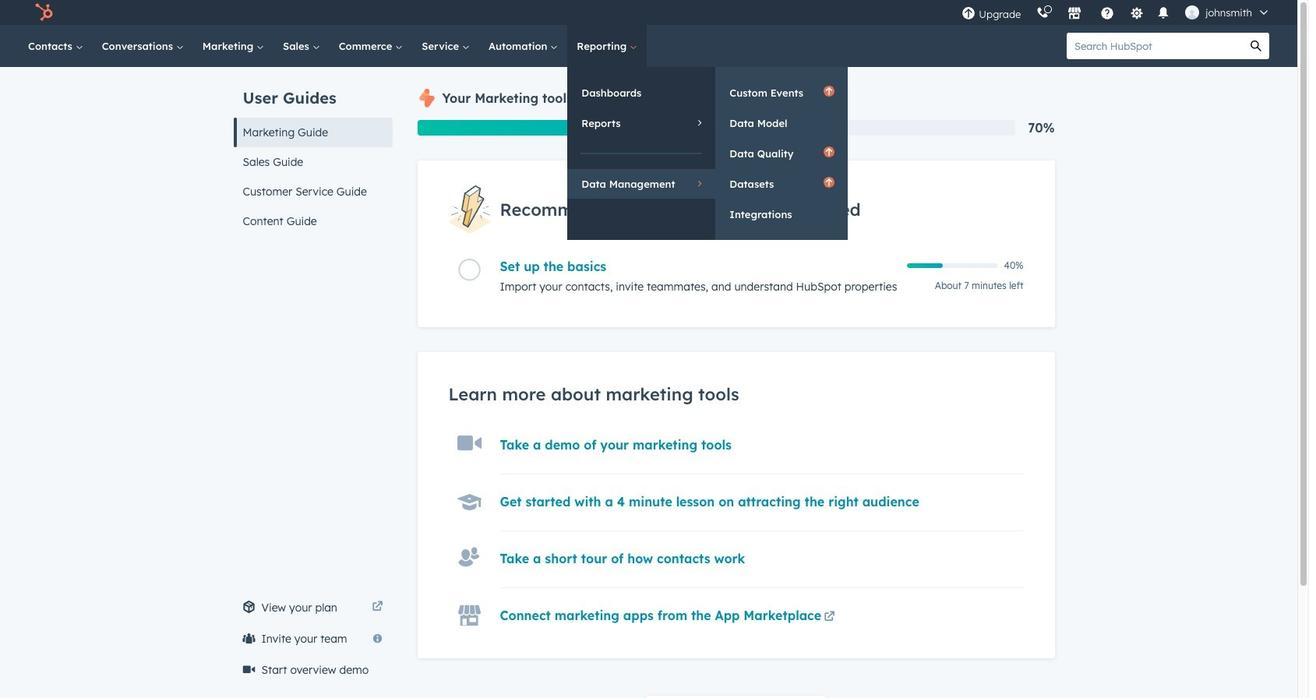 Task type: vqa. For each thing, say whether or not it's contained in the screenshot.
second Today from the bottom of the Today Today from midnight until the current time
no



Task type: locate. For each thing, give the bounding box(es) containing it.
Search HubSpot search field
[[1067, 33, 1244, 59]]

john smith image
[[1186, 5, 1200, 19]]

menu
[[955, 0, 1280, 25]]

user guides element
[[234, 67, 393, 236]]

reporting menu
[[568, 67, 849, 240]]

progress bar
[[418, 120, 837, 136]]

link opens in a new window image
[[372, 599, 383, 618], [372, 602, 383, 614], [825, 609, 836, 628]]

marketplaces image
[[1068, 7, 1082, 21]]



Task type: describe. For each thing, give the bounding box(es) containing it.
link opens in a new window image
[[825, 612, 836, 624]]

[object object] complete progress bar
[[907, 264, 944, 268]]



